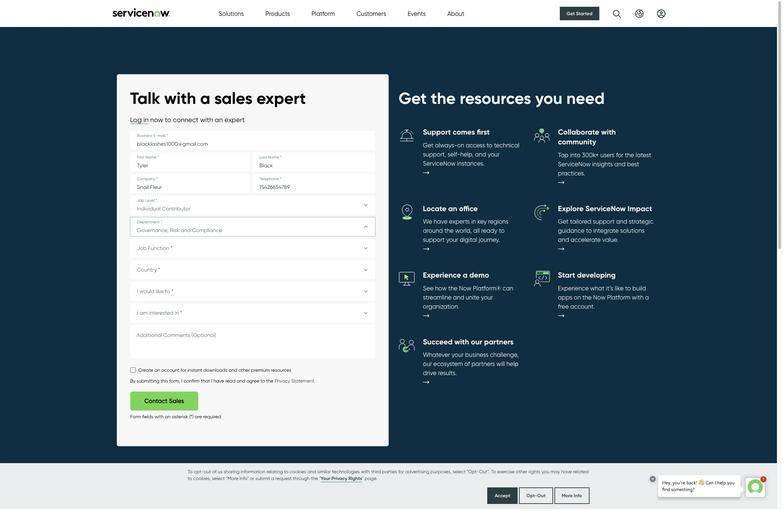 Task type: describe. For each thing, give the bounding box(es) containing it.
out
[[538, 493, 546, 499]]

integrate
[[594, 227, 619, 235]]

form fields with an asterisk (*) are required.
[[130, 415, 222, 420]]

by
[[130, 379, 136, 384]]

value.
[[603, 237, 619, 244]]

developing
[[577, 271, 616, 280]]

Business E-mail text field
[[130, 131, 375, 150]]

with up connect
[[164, 88, 196, 108]]

drive
[[423, 370, 437, 377]]

now inside experience what it's like to build apps on the now platform with a free account.
[[594, 294, 606, 301]]

log in link
[[130, 116, 149, 124]]

what
[[591, 285, 605, 292]]

third
[[371, 470, 381, 475]]

log
[[130, 116, 142, 124]]

partners inside 'whatever your business challenge, our ecosystem of partners will help drive results.'
[[472, 361, 495, 368]]

always-
[[435, 142, 458, 149]]

on inside experience what it's like to build apps on the now platform with a free account.
[[574, 294, 581, 301]]

300k+
[[582, 152, 599, 159]]

1 i from the left
[[181, 379, 183, 384]]

page.
[[365, 476, 378, 482]]

support inside we have experts in key regions around the world, all ready to support your digital journey.
[[423, 237, 445, 244]]

your privacy rights " page.
[[321, 476, 378, 482]]

can
[[503, 285, 514, 292]]

platform button
[[312, 9, 335, 18]]

started
[[576, 10, 593, 17]]

asterisk
[[172, 415, 188, 420]]

challenge,
[[490, 352, 519, 359]]

on inside 'get always-on access to technical support, self-help, and your servicenow instances.'
[[458, 142, 465, 149]]

" inside to opt-out of us sharing information relating to cookies and similar technologies with third parties for advertising purposes, select "opt-out".  to exercise other rights you may have related to cookies, select "more info" or submit a request through the "
[[319, 476, 321, 482]]

accept button
[[488, 488, 518, 505]]

fields
[[142, 415, 154, 420]]

0 horizontal spatial for
[[181, 368, 186, 374]]

submit
[[256, 476, 270, 482]]

strategic
[[629, 218, 654, 225]]

get started
[[567, 10, 593, 17]]

with right fields
[[155, 415, 164, 420]]

whatever your business challenge, our ecosystem of partners will help drive results.
[[423, 352, 519, 377]]

First Name text field
[[130, 153, 250, 172]]

0 vertical spatial platform
[[312, 10, 335, 17]]

information
[[241, 470, 265, 475]]

us
[[218, 470, 223, 475]]

instant
[[188, 368, 202, 374]]

2 i from the left
[[211, 379, 212, 384]]

locate an office
[[423, 204, 478, 213]]

agree
[[247, 379, 260, 384]]

through
[[293, 476, 310, 482]]

and down guidance
[[558, 237, 570, 244]]

more info
[[562, 493, 582, 499]]

Company text field
[[130, 175, 250, 193]]

by submitting this form, i confirm that i have read and agree to the privacy statement .
[[130, 379, 315, 384]]

the inside we have experts in key regions around the world, all ready to support your digital journey.
[[445, 227, 454, 235]]

tap into 300k+ users for the latest servicenow insights and best practices.
[[558, 152, 652, 177]]

experience for experience a demo
[[423, 271, 461, 280]]

similar
[[317, 470, 331, 475]]

rights
[[529, 470, 541, 475]]

a up 'log in now to connect with an expert' in the left top of the page
[[200, 88, 210, 108]]

ready
[[482, 227, 498, 235]]

get for get the resources you need
[[399, 88, 427, 108]]

succeed with our partners
[[423, 338, 514, 347]]

advertising
[[406, 470, 430, 475]]

a left demo
[[463, 271, 468, 280]]

instances.
[[457, 160, 485, 167]]

0 vertical spatial select
[[453, 470, 466, 475]]

of inside to opt-out of us sharing information relating to cookies and similar technologies with third parties for advertising purposes, select "opt-out".  to exercise other rights you may have related to cookies, select "more info" or submit a request through the "
[[212, 470, 217, 475]]

support inside the get tailored support and strategic guidance to integrate solutions and accelerate value.
[[593, 218, 615, 225]]

technologies
[[332, 470, 360, 475]]

platform®
[[473, 285, 502, 292]]

journey.
[[479, 237, 500, 244]]

servicenow inside 'tap into 300k+ users for the latest servicenow insights and best practices.'
[[558, 161, 591, 168]]

users
[[601, 152, 615, 159]]

to inside the get tailored support and strategic guidance to integrate solutions and accelerate value.
[[586, 227, 592, 235]]

"opt-
[[467, 470, 479, 475]]

0 horizontal spatial other
[[239, 368, 250, 374]]

1 vertical spatial select
[[212, 476, 225, 482]]

need
[[567, 88, 605, 108]]

your inside we have experts in key regions around the world, all ready to support your digital journey.
[[447, 237, 459, 244]]

rights
[[349, 476, 362, 482]]

a inside to opt-out of us sharing information relating to cookies and similar technologies with third parties for advertising purposes, select "opt-out".  to exercise other rights you may have related to cookies, select "more info" or submit a request through the "
[[271, 476, 274, 482]]

0 vertical spatial in
[[143, 116, 149, 124]]

results.
[[438, 370, 457, 377]]

for inside to opt-out of us sharing information relating to cookies and similar technologies with third parties for advertising purposes, select "opt-out".  to exercise other rights you may have related to cookies, select "more info" or submit a request through the "
[[399, 470, 404, 475]]

2 to from the left
[[491, 470, 496, 475]]

demo
[[470, 271, 489, 280]]

this
[[161, 379, 168, 384]]

opt-
[[194, 470, 204, 475]]

servicenow up the get tailored support and strategic guidance to integrate solutions and accelerate value.
[[586, 204, 626, 213]]

key
[[478, 218, 487, 225]]

downloads
[[204, 368, 228, 374]]

business
[[465, 352, 489, 359]]

regions
[[489, 218, 509, 225]]

submitting
[[137, 379, 160, 384]]

related
[[574, 470, 589, 475]]

how
[[435, 285, 447, 292]]

streamline
[[423, 294, 452, 301]]

it's
[[606, 285, 614, 292]]

to inside we have experts in key regions around the world, all ready to support your digital journey.
[[499, 227, 505, 235]]

a inside experience what it's like to build apps on the now platform with a free account.
[[646, 294, 649, 301]]

support
[[423, 128, 451, 137]]

an up experts
[[449, 204, 458, 213]]

guidance
[[558, 227, 585, 235]]

the inside to opt-out of us sharing information relating to cookies and similar technologies with third parties for advertising purposes, select "opt-out".  to exercise other rights you may have related to cookies, select "more info" or submit a request through the "
[[311, 476, 318, 482]]

opt-
[[527, 493, 538, 499]]

insights
[[593, 161, 613, 168]]

info"
[[240, 476, 249, 482]]

confirm
[[184, 379, 200, 384]]

have inside we have experts in key regions around the world, all ready to support your digital journey.
[[434, 218, 448, 225]]

more
[[562, 493, 573, 499]]

1 horizontal spatial our
[[471, 338, 483, 347]]

to right agree
[[261, 379, 265, 384]]

that
[[201, 379, 210, 384]]

0 vertical spatial expert
[[257, 88, 306, 108]]

unite
[[466, 294, 480, 301]]

1 to from the left
[[188, 470, 193, 475]]

contact sales
[[144, 398, 184, 406]]

Last Name text field
[[253, 153, 375, 172]]

our inside 'whatever your business challenge, our ecosystem of partners will help drive results.'
[[423, 361, 432, 368]]

products
[[266, 10, 290, 17]]

solutions
[[621, 227, 645, 235]]

into
[[570, 152, 581, 159]]

1 vertical spatial have
[[214, 379, 224, 384]]



Task type: vqa. For each thing, say whether or not it's contained in the screenshot.


Task type: locate. For each thing, give the bounding box(es) containing it.
privacy down technologies
[[332, 476, 348, 482]]

1 " from the left
[[319, 476, 321, 482]]

start
[[558, 271, 576, 280]]

we
[[423, 218, 433, 225]]

may
[[551, 470, 560, 475]]

our up drive
[[423, 361, 432, 368]]

first
[[477, 128, 490, 137]]

0 vertical spatial for
[[617, 152, 624, 159]]

partners down business on the bottom right of the page
[[472, 361, 495, 368]]

an right create
[[155, 368, 160, 374]]

1 horizontal spatial of
[[465, 361, 470, 368]]

an down talk with a sales expert
[[215, 116, 223, 124]]

" left page.
[[362, 476, 364, 482]]

now
[[150, 116, 163, 124]]

a down relating
[[271, 476, 274, 482]]

get inside 'get always-on access to technical support, self-help, and your servicenow instances.'
[[423, 142, 434, 149]]

0 vertical spatial privacy
[[275, 379, 290, 384]]

create
[[138, 368, 153, 374]]

get for get tailored support and strategic guidance to integrate solutions and accelerate value.
[[558, 218, 569, 225]]

servicenow down into
[[558, 161, 591, 168]]

with right connect
[[200, 116, 213, 124]]

0 vertical spatial now
[[459, 285, 472, 292]]

0 vertical spatial resources
[[460, 88, 532, 108]]

servicenow inside 'get always-on access to technical support, self-help, and your servicenow instances.'
[[423, 160, 456, 167]]

other left rights
[[516, 470, 528, 475]]

1 vertical spatial for
[[181, 368, 186, 374]]

get for get always-on access to technical support, self-help, and your servicenow instances.
[[423, 142, 434, 149]]

1 horizontal spatial now
[[594, 294, 606, 301]]

0 horizontal spatial resources
[[271, 368, 292, 374]]

other up agree
[[239, 368, 250, 374]]

2 horizontal spatial have
[[562, 470, 572, 475]]

out
[[204, 470, 211, 475]]

your down platform®
[[481, 294, 493, 301]]

select left "opt-
[[453, 470, 466, 475]]

experience for experience what it's like to build apps on the now platform with a free account.
[[558, 285, 589, 292]]

collaborate
[[558, 128, 600, 137]]

now up unite
[[459, 285, 472, 292]]

servicenow image
[[112, 8, 171, 17]]

to left opt-
[[188, 470, 193, 475]]

and left similar
[[308, 470, 316, 475]]

about
[[448, 10, 465, 17]]

impact
[[628, 204, 653, 213]]

free
[[558, 303, 569, 310]]

platform inside experience what it's like to build apps on the now platform with a free account.
[[607, 294, 631, 301]]

with up page.
[[361, 470, 370, 475]]

get for get started
[[567, 10, 575, 17]]

required.
[[203, 415, 222, 420]]

1 horizontal spatial have
[[434, 218, 448, 225]]

get tailored support and strategic guidance to integrate solutions and accelerate value.
[[558, 218, 654, 244]]

1 vertical spatial partners
[[472, 361, 495, 368]]

cookies
[[290, 470, 306, 475]]

events
[[408, 10, 426, 17]]

like
[[615, 285, 624, 292]]

cookies,
[[193, 476, 211, 482]]

1 vertical spatial privacy
[[332, 476, 348, 482]]

and left best
[[615, 161, 626, 168]]

0 horizontal spatial privacy
[[275, 379, 290, 384]]

support,
[[423, 151, 447, 158]]

a down build
[[646, 294, 649, 301]]

1 vertical spatial you
[[542, 470, 550, 475]]

with down build
[[632, 294, 644, 301]]

i right form,
[[181, 379, 183, 384]]

0 horizontal spatial on
[[458, 142, 465, 149]]

your down the world,
[[447, 237, 459, 244]]

1 vertical spatial platform
[[607, 294, 631, 301]]

0 vertical spatial on
[[458, 142, 465, 149]]

0 horizontal spatial our
[[423, 361, 432, 368]]

to up accelerate in the right top of the page
[[586, 227, 592, 235]]

solutions button
[[219, 9, 244, 18]]

parties
[[382, 470, 397, 475]]

in left 'key'
[[472, 218, 476, 225]]

to right out".
[[491, 470, 496, 475]]

of down business on the bottom right of the page
[[465, 361, 470, 368]]

0 horizontal spatial in
[[143, 116, 149, 124]]

support down around
[[423, 237, 445, 244]]

for right "users"
[[617, 152, 624, 159]]

for right parties
[[399, 470, 404, 475]]

our
[[471, 338, 483, 347], [423, 361, 432, 368]]

0 vertical spatial have
[[434, 218, 448, 225]]

sales
[[169, 398, 184, 406]]

request
[[276, 476, 292, 482]]

of left us
[[212, 470, 217, 475]]

servicenow
[[423, 160, 456, 167], [558, 161, 591, 168], [586, 204, 626, 213]]

0 vertical spatial experience
[[423, 271, 461, 280]]

for left instant
[[181, 368, 186, 374]]

servicenow down support,
[[423, 160, 456, 167]]

1 vertical spatial now
[[594, 294, 606, 301]]

an
[[215, 116, 223, 124], [449, 204, 458, 213], [155, 368, 160, 374], [165, 415, 171, 420]]

0 vertical spatial you
[[536, 88, 563, 108]]

0 vertical spatial our
[[471, 338, 483, 347]]

" inside your privacy rights " page.
[[362, 476, 364, 482]]

1 horizontal spatial experience
[[558, 285, 589, 292]]

a
[[200, 88, 210, 108], [463, 271, 468, 280], [646, 294, 649, 301], [271, 476, 274, 482]]

the inside experience what it's like to build apps on the now platform with a free account.
[[583, 294, 592, 301]]

to right like
[[626, 285, 631, 292]]

best
[[628, 161, 640, 168]]

now
[[459, 285, 472, 292], [594, 294, 606, 301]]

connect
[[173, 116, 199, 124]]

Telephone telephone field
[[253, 175, 375, 193]]

with
[[164, 88, 196, 108], [200, 116, 213, 124], [602, 128, 616, 137], [632, 294, 644, 301], [455, 338, 469, 347], [155, 415, 164, 420], [361, 470, 370, 475]]

see how the now platform® can streamline and unite your organization.
[[423, 285, 514, 310]]

1 horizontal spatial platform
[[607, 294, 631, 301]]

with up "users"
[[602, 128, 616, 137]]

privacy statement link
[[275, 379, 314, 384]]

get started link
[[560, 7, 600, 20]]

an left the asterisk
[[165, 415, 171, 420]]

account
[[161, 368, 180, 374]]

sales
[[215, 88, 253, 108]]

collaborate with community
[[558, 128, 616, 147]]

None text field
[[130, 326, 375, 359]]

digital
[[460, 237, 478, 244]]

talk
[[130, 88, 160, 108]]

1 vertical spatial in
[[472, 218, 476, 225]]

experience up apps
[[558, 285, 589, 292]]

for inside 'tap into 300k+ users for the latest servicenow insights and best practices.'
[[617, 152, 624, 159]]

to left cookies,
[[188, 476, 192, 482]]

apps
[[558, 294, 573, 301]]

1 horizontal spatial privacy
[[332, 476, 348, 482]]

and up read
[[229, 368, 237, 374]]

contact
[[144, 398, 168, 406]]

1 horizontal spatial select
[[453, 470, 466, 475]]

to opt-out of us sharing information relating to cookies and similar technologies with third parties for advertising purposes, select "opt-out".  to exercise other rights you may have related to cookies, select "more info" or submit a request through the "
[[188, 470, 589, 482]]

1 vertical spatial support
[[423, 237, 445, 244]]

select down us
[[212, 476, 225, 482]]

you inside to opt-out of us sharing information relating to cookies and similar technologies with third parties for advertising purposes, select "opt-out".  to exercise other rights you may have related to cookies, select "more info" or submit a request through the "
[[542, 470, 550, 475]]

0 horizontal spatial expert
[[225, 116, 245, 124]]

experience what it's like to build apps on the now platform with a free account.
[[558, 285, 649, 310]]

your up ecosystem
[[452, 352, 464, 359]]

your inside 'get always-on access to technical support, self-help, and your servicenow instances.'
[[488, 151, 500, 158]]

0 horizontal spatial "
[[319, 476, 321, 482]]

with up business on the bottom right of the page
[[455, 338, 469, 347]]

1 horizontal spatial to
[[491, 470, 496, 475]]

1 vertical spatial of
[[212, 470, 217, 475]]

self-
[[448, 151, 461, 158]]

talk with a sales expert
[[130, 88, 306, 108]]

1 horizontal spatial support
[[593, 218, 615, 225]]

1 vertical spatial expert
[[225, 116, 245, 124]]

0 horizontal spatial experience
[[423, 271, 461, 280]]

1 horizontal spatial in
[[472, 218, 476, 225]]

with inside to opt-out of us sharing information relating to cookies and similar technologies with third parties for advertising purposes, select "opt-out".  to exercise other rights you may have related to cookies, select "more info" or submit a request through the "
[[361, 470, 370, 475]]

form,
[[169, 379, 180, 384]]

and inside to opt-out of us sharing information relating to cookies and similar technologies with third parties for advertising purposes, select "opt-out".  to exercise other rights you may have related to cookies, select "more info" or submit a request through the "
[[308, 470, 316, 475]]

of inside 'whatever your business challenge, our ecosystem of partners will help drive results.'
[[465, 361, 470, 368]]

0 vertical spatial support
[[593, 218, 615, 225]]

1 horizontal spatial on
[[574, 294, 581, 301]]

events button
[[408, 9, 426, 18]]

0 vertical spatial partners
[[484, 338, 514, 347]]

and left unite
[[453, 294, 465, 301]]

log in now to connect with an expert
[[130, 116, 245, 124]]

with inside experience what it's like to build apps on the now platform with a free account.
[[632, 294, 644, 301]]

have down downloads
[[214, 379, 224, 384]]

help,
[[461, 151, 474, 158]]

0 horizontal spatial have
[[214, 379, 224, 384]]

opt-out
[[527, 493, 546, 499]]

and right read
[[237, 379, 245, 384]]

have up around
[[434, 218, 448, 225]]

all
[[474, 227, 480, 235]]

1 horizontal spatial for
[[399, 470, 404, 475]]

i right that
[[211, 379, 212, 384]]

2 " from the left
[[362, 476, 364, 482]]

exercise
[[498, 470, 515, 475]]

support up "integrate"
[[593, 218, 615, 225]]

our up business on the bottom right of the page
[[471, 338, 483, 347]]

2 vertical spatial have
[[562, 470, 572, 475]]

community
[[558, 138, 597, 147]]

explore
[[558, 204, 584, 213]]

1 horizontal spatial resources
[[460, 88, 532, 108]]

to up request
[[284, 470, 289, 475]]

organization.
[[423, 303, 460, 310]]

are
[[195, 415, 202, 420]]

select
[[453, 470, 466, 475], [212, 476, 225, 482]]

2 horizontal spatial for
[[617, 152, 624, 159]]

office
[[459, 204, 478, 213]]

other inside to opt-out of us sharing information relating to cookies and similar technologies with third parties for advertising purposes, select "opt-out".  to exercise other rights you may have related to cookies, select "more info" or submit a request through the "
[[516, 470, 528, 475]]

with inside collaborate with community
[[602, 128, 616, 137]]

now inside see how the now platform® can streamline and unite your organization.
[[459, 285, 472, 292]]

ecosystem
[[434, 361, 463, 368]]

0 horizontal spatial i
[[181, 379, 183, 384]]

0 vertical spatial other
[[239, 368, 250, 374]]

your inside 'whatever your business challenge, our ecosystem of partners will help drive results.'
[[452, 352, 464, 359]]

contact sales button
[[130, 392, 198, 411]]

1 horizontal spatial expert
[[257, 88, 306, 108]]

and inside 'get always-on access to technical support, self-help, and your servicenow instances.'
[[475, 151, 486, 158]]

0 horizontal spatial select
[[212, 476, 225, 482]]

your inside see how the now platform® can streamline and unite your organization.
[[481, 294, 493, 301]]

1 horizontal spatial other
[[516, 470, 528, 475]]

to right now
[[165, 116, 171, 124]]

and inside 'tap into 300k+ users for the latest servicenow insights and best practices.'
[[615, 161, 626, 168]]

and up the solutions
[[617, 218, 628, 225]]

0 horizontal spatial to
[[188, 470, 193, 475]]

on up account.
[[574, 294, 581, 301]]

have right may
[[562, 470, 572, 475]]

partners up challenge,
[[484, 338, 514, 347]]

for
[[617, 152, 624, 159], [181, 368, 186, 374], [399, 470, 404, 475]]

1 vertical spatial on
[[574, 294, 581, 301]]

1 vertical spatial other
[[516, 470, 528, 475]]

platform
[[312, 10, 335, 17], [607, 294, 631, 301]]

and inside see how the now platform® can streamline and unite your organization.
[[453, 294, 465, 301]]

premium
[[251, 368, 270, 374]]

relating
[[267, 470, 283, 475]]

to right access
[[487, 142, 493, 149]]

sharing
[[224, 470, 240, 475]]

0 horizontal spatial now
[[459, 285, 472, 292]]

1 vertical spatial experience
[[558, 285, 589, 292]]

your down technical in the right of the page
[[488, 151, 500, 158]]

in inside we have experts in key regions around the world, all ready to support your digital journey.
[[472, 218, 476, 225]]

read
[[226, 379, 236, 384]]

privacy left statement
[[275, 379, 290, 384]]

" down similar
[[319, 476, 321, 482]]

0 horizontal spatial of
[[212, 470, 217, 475]]

you
[[536, 88, 563, 108], [542, 470, 550, 475]]

out".
[[479, 470, 490, 475]]

and
[[475, 151, 486, 158], [615, 161, 626, 168], [617, 218, 628, 225], [558, 237, 570, 244], [453, 294, 465, 301], [229, 368, 237, 374], [237, 379, 245, 384], [308, 470, 316, 475]]

0 horizontal spatial platform
[[312, 10, 335, 17]]

experience inside experience what it's like to build apps on the now platform with a free account.
[[558, 285, 589, 292]]

on up "help,"
[[458, 142, 465, 149]]

privacy
[[275, 379, 290, 384], [332, 476, 348, 482]]

support
[[593, 218, 615, 225], [423, 237, 445, 244]]

and down access
[[475, 151, 486, 158]]

1 vertical spatial resources
[[271, 368, 292, 374]]

in right the log
[[143, 116, 149, 124]]

0 vertical spatial of
[[465, 361, 470, 368]]

1 horizontal spatial "
[[362, 476, 364, 482]]

to inside experience what it's like to build apps on the now platform with a free account.
[[626, 285, 631, 292]]

1 vertical spatial our
[[423, 361, 432, 368]]

comes
[[453, 128, 475, 137]]

0 horizontal spatial support
[[423, 237, 445, 244]]

experience up "how" at the bottom of page
[[423, 271, 461, 280]]

now down what
[[594, 294, 606, 301]]

get inside the get tailored support and strategic guidance to integrate solutions and accelerate value.
[[558, 218, 569, 225]]

to down regions
[[499, 227, 505, 235]]

the inside see how the now platform® can streamline and unite your organization.
[[449, 285, 458, 292]]

2 vertical spatial for
[[399, 470, 404, 475]]

1 horizontal spatial i
[[211, 379, 212, 384]]

customers button
[[357, 9, 386, 18]]

the inside 'tap into 300k+ users for the latest servicenow insights and best practices.'
[[625, 152, 635, 159]]

to inside 'get always-on access to technical support, self-help, and your servicenow instances.'
[[487, 142, 493, 149]]

world,
[[455, 227, 472, 235]]

go to servicenow account image
[[657, 9, 666, 18]]

have inside to opt-out of us sharing information relating to cookies and similar technologies with third parties for advertising purposes, select "opt-out".  to exercise other rights you may have related to cookies, select "more info" or submit a request through the "
[[562, 470, 572, 475]]

experts
[[449, 218, 470, 225]]

accept
[[495, 493, 511, 499]]

.
[[314, 379, 315, 384]]



